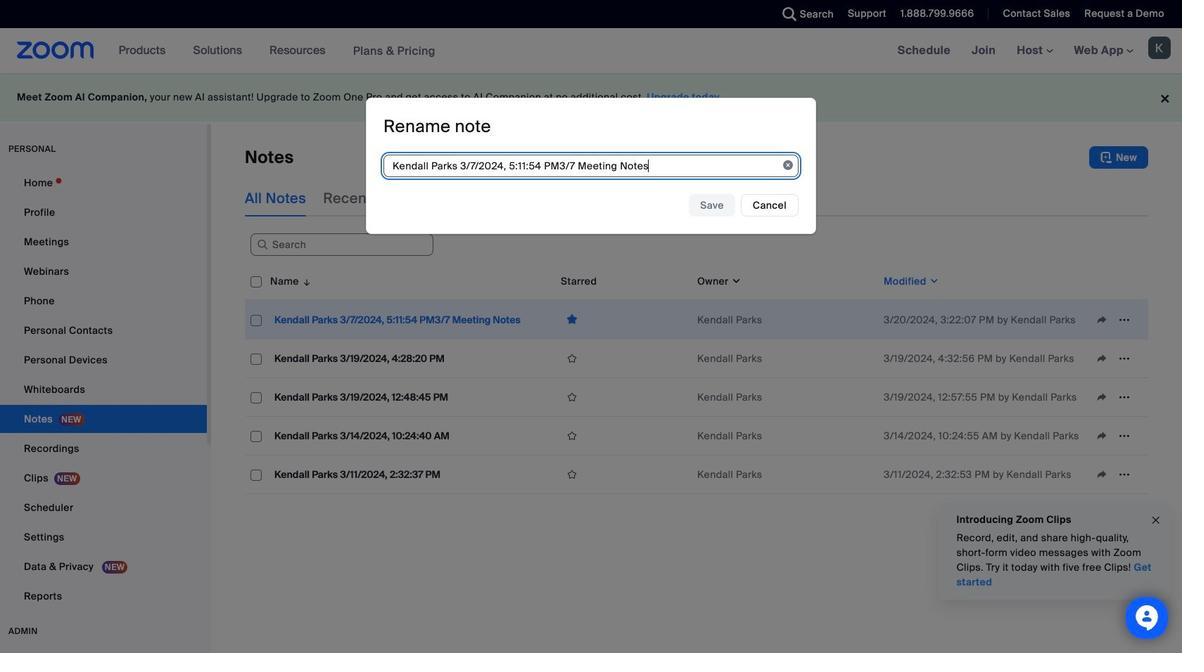 Task type: locate. For each thing, give the bounding box(es) containing it.
arrow down image
[[299, 273, 312, 290]]

heading
[[384, 116, 491, 138]]

footer
[[0, 73, 1183, 122]]

application
[[245, 263, 1149, 495], [561, 309, 686, 331], [561, 348, 686, 370], [561, 387, 686, 408], [561, 426, 686, 447], [561, 465, 686, 486]]

banner
[[0, 28, 1183, 74]]

tabs of all notes page tab list
[[245, 180, 696, 217]]

close image
[[1151, 513, 1162, 529]]

dialog
[[366, 98, 817, 235]]

Search text field
[[251, 234, 434, 256]]



Task type: describe. For each thing, give the bounding box(es) containing it.
Note title text field
[[384, 155, 799, 178]]

zoom logo image
[[17, 42, 94, 59]]

product information navigation
[[108, 28, 446, 74]]

meetings navigation
[[887, 28, 1183, 74]]

personal menu menu
[[0, 169, 207, 612]]



Task type: vqa. For each thing, say whether or not it's contained in the screenshot.
Only
no



